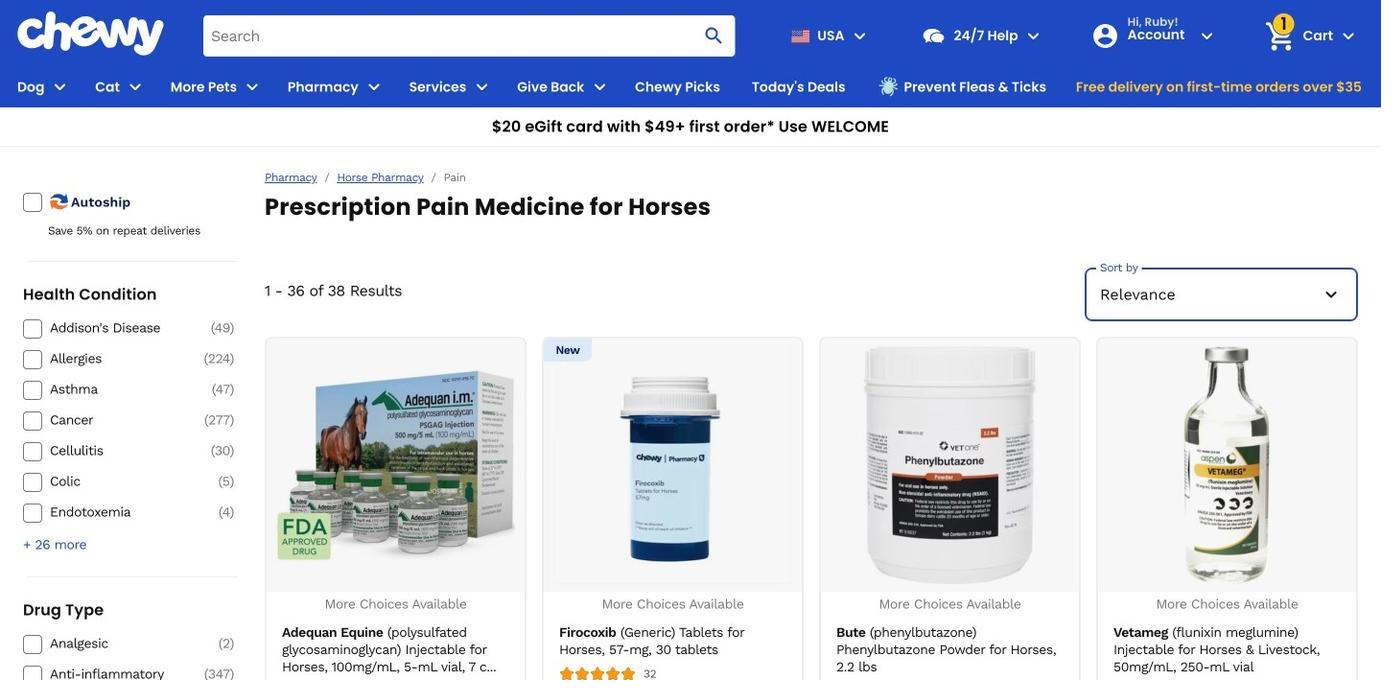 Task type: locate. For each thing, give the bounding box(es) containing it.
change region menu image
[[848, 24, 872, 47]]

Search text field
[[203, 15, 735, 56]]

cart menu image
[[1337, 24, 1360, 47]]

2 horizontal spatial menu image
[[588, 75, 611, 98]]

account menu image
[[1196, 24, 1219, 47]]

chewy support image
[[921, 23, 946, 48]]

2 horizontal spatial menu image
[[362, 75, 385, 98]]

vetameg (flunixin meglumine) injectable for horses & livestock, 50mg/ml, 250-ml vial image
[[1108, 346, 1346, 584]]

0 horizontal spatial menu image
[[48, 75, 71, 98]]

items image
[[1263, 19, 1297, 53]]

1 horizontal spatial menu image
[[241, 75, 264, 98]]

menu image
[[124, 75, 147, 98], [470, 75, 493, 98], [588, 75, 611, 98]]

0 horizontal spatial menu image
[[124, 75, 147, 98]]

menu image
[[48, 75, 71, 98], [241, 75, 264, 98], [362, 75, 385, 98]]

site banner
[[0, 0, 1381, 147]]

1 menu image from the left
[[124, 75, 147, 98]]

1 horizontal spatial menu image
[[470, 75, 493, 98]]



Task type: describe. For each thing, give the bounding box(es) containing it.
help menu image
[[1022, 24, 1045, 47]]

adequan equine (polysulfated glycosaminoglycan) injectable for horses, 100mg/ml, 5-ml vial, 7 count image
[[277, 346, 515, 584]]

3 menu image from the left
[[588, 75, 611, 98]]

2 menu image from the left
[[470, 75, 493, 98]]

1 menu image from the left
[[48, 75, 71, 98]]

submit search image
[[703, 24, 726, 47]]

2 menu image from the left
[[241, 75, 264, 98]]

chewy home image
[[16, 12, 165, 56]]

bute (phenylbutazone) phenylbutazone powder for horses, 2.2 lbs image
[[831, 346, 1069, 584]]

Product search field
[[203, 15, 735, 56]]

3 menu image from the left
[[362, 75, 385, 98]]



Task type: vqa. For each thing, say whether or not it's contained in the screenshot.
Banquet
no



